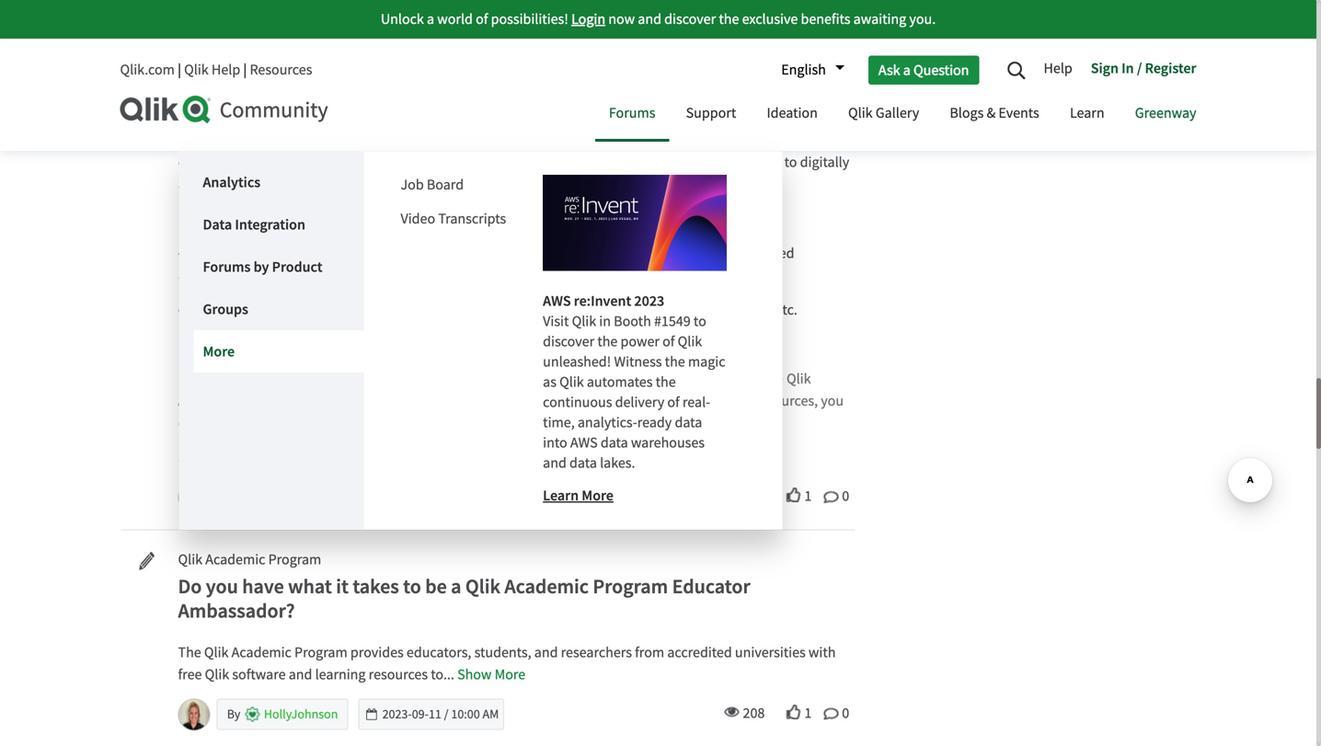 Task type: locate. For each thing, give the bounding box(es) containing it.
quick,
[[615, 18, 652, 37]]

t
[[178, 370, 188, 389]]

0 horizontal spatial content
[[178, 62, 226, 81]]

program up what at the bottom
[[268, 550, 321, 569]]

hollyjohnson image
[[179, 483, 209, 513]]

to inside aws re:invent 2023 visit qlik in booth #1549 to discover the power of qlik unleashed! witness the magic as qlik automates the continuous delivery of real- time, analytics-ready data into aws data warehouses and data lakes.
[[694, 312, 706, 331]]

is up dependent
[[442, 131, 452, 150]]

future inside . by making the most of our software and resources, you can gain future proof data analytics skills regardless of your degree course.
[[232, 414, 270, 433]]

in up not
[[342, 18, 354, 37]]

healthcare,
[[444, 244, 513, 263]]

1 horizontal spatial more
[[455, 131, 487, 150]]

aws re:invent 2023 visit qlik in booth #1549 to discover the power of qlik unleashed! witness the magic as qlik automates the continuous delivery of real- time, analytics-ready data into aws data warehouses and data lakes.
[[543, 292, 726, 473]]

1 1 link from the top
[[772, 487, 812, 506]]

in for is
[[341, 244, 353, 263]]

2 horizontal spatial you
[[821, 392, 844, 411]]

0 horizontal spatial free
[[178, 665, 202, 684]]

#1549
[[654, 312, 691, 331]]

the left most
[[576, 392, 596, 411]]

you right how on the left of the page
[[337, 370, 360, 389]]

0 vertical spatial •
[[178, 244, 183, 263]]

more button
[[194, 330, 364, 373]]

1 vertical spatial does
[[213, 96, 242, 115]]

ask
[[879, 61, 900, 79]]

o
[[188, 370, 196, 389]]

directly
[[423, 40, 469, 59]]

aws
[[543, 292, 571, 310], [570, 434, 598, 452]]

1 vertical spatial aws
[[570, 434, 598, 452]]

like image left replies icon
[[786, 705, 801, 720]]

and inside o learn more about how you could get free access to analytics software and resources through the qlik academic program, visit
[[622, 370, 646, 389]]

0 right replies icon
[[842, 704, 850, 723]]

ask a question
[[879, 61, 969, 79]]

1 vertical spatial future
[[353, 153, 391, 172]]

1 vertical spatial analytics
[[339, 414, 394, 433]]

to down 'emotional'
[[785, 153, 797, 172]]

analytics left skills
[[339, 414, 394, 433]]

useful
[[801, 40, 838, 59]]

lakes.
[[600, 454, 635, 473]]

of down .
[[497, 414, 509, 433]]

more inside o learn more about how you could get free access to analytics software and resources through the qlik academic program, visit
[[233, 370, 266, 389]]

you.
[[910, 10, 936, 29]]

english
[[781, 60, 826, 79]]

content down 'interactions'
[[666, 153, 714, 172]]

1 horizontal spatial by
[[509, 392, 524, 411]]

0 horizontal spatial discover
[[543, 332, 595, 351]]

1 vertical spatial by
[[254, 258, 269, 276]]

0 vertical spatial more
[[455, 131, 487, 150]]

learn down the "into"
[[543, 486, 579, 505]]

qlik up magic
[[678, 332, 702, 351]]

0 vertical spatial learn
[[1070, 104, 1105, 122]]

1 horizontal spatial with
[[770, 40, 798, 59]]

groups button
[[194, 288, 364, 330]]

0 vertical spatial like image
[[786, 488, 801, 503]]

menu inside menu
[[401, 161, 525, 229]]

1 vertical spatial more
[[582, 486, 614, 505]]

0 vertical spatial /
[[1137, 59, 1142, 77]]

1 vertical spatial with
[[730, 131, 757, 150]]

1 vertical spatial •
[[178, 301, 183, 320]]

2 1 from the top
[[805, 704, 812, 723]]

to inside qlik academic program do you have what it takes to be a qlik academic program educator ambassador?
[[403, 574, 421, 599]]

program
[[268, 550, 321, 569], [593, 574, 668, 599]]

0 vertical spatial a
[[427, 10, 434, 29]]

1 vertical spatial 1
[[805, 704, 812, 723]]

0 right replies image
[[842, 487, 850, 506]]

by inside conversational ai believes in meaningful conversations. thus, provides quick, direct, crisp, and relevant answers. generative ai does not engage directly but contributes to user experience by coming up with useful content like blogs, music, and visual art.
[[685, 40, 700, 59]]

finance,
[[516, 244, 565, 263]]

• down use at the left top
[[178, 244, 183, 263]]

video
[[401, 209, 435, 228]]

booth
[[614, 312, 651, 331]]

academic up students,
[[505, 574, 589, 599]]

0 vertical spatial you
[[337, 370, 360, 389]]

learn down sign
[[1070, 104, 1105, 122]]

1 horizontal spatial discover
[[665, 10, 716, 29]]

you inside o learn more about how you could get free access to analytics software and resources through the qlik academic program, visit
[[337, 370, 360, 389]]

help
[[1044, 59, 1073, 78], [212, 60, 240, 79]]

observe
[[261, 131, 310, 150]]

1 vertical spatial program
[[593, 574, 668, 599]]

into
[[543, 434, 567, 452]]

0 vertical spatial free
[[423, 370, 447, 389]]

natural
[[490, 131, 534, 150]]

0 horizontal spatial learn
[[543, 486, 579, 505]]

learn inside the learn popup button
[[1070, 104, 1105, 122]]

as
[[543, 373, 557, 392]]

2 • from the top
[[178, 301, 183, 320]]

and up 'delivery'
[[622, 370, 646, 389]]

0 for replies image
[[842, 487, 850, 506]]

show more link
[[457, 665, 526, 684]]

show for show less
[[178, 448, 212, 467]]

2 vertical spatial software
[[232, 665, 286, 684]]

menu bar
[[180, 87, 1210, 529]]

content down "answers."
[[178, 62, 226, 81]]

1 horizontal spatial resources
[[649, 370, 708, 389]]

academic down the "ambassador?"
[[232, 643, 292, 662]]

1 left replies icon
[[805, 704, 812, 723]]

like down video
[[420, 244, 441, 263]]

0 vertical spatial discover
[[665, 10, 716, 29]]

1 0 link from the top
[[824, 487, 850, 506]]

ai up dependent
[[427, 131, 439, 150]]

1 vertical spatial show
[[457, 665, 492, 684]]

0 vertical spatial forums
[[609, 104, 656, 122]]

by left employee icon at bottom
[[227, 706, 243, 723]]

ai up music,
[[305, 40, 317, 59]]

and up up
[[734, 18, 757, 37]]

1 horizontal spatial /
[[1137, 59, 1142, 77]]

1 vertical spatial content
[[666, 153, 714, 172]]

software up continuous
[[566, 370, 619, 389]]

aws down degree
[[570, 434, 598, 452]]

0 horizontal spatial show
[[178, 448, 212, 467]]

exclusive
[[742, 10, 798, 29]]

software down magic
[[672, 392, 726, 411]]

content inside the trend we observe for conversational ai is more natural and context-aware interactions with emotional connections. generative ai's future is dependent on generating various forms of content like scripts to digitally advance context.
[[666, 153, 714, 172]]

menu
[[194, 152, 782, 529], [401, 161, 525, 229]]

video transcripts link
[[401, 209, 506, 228]]

academic inside o learn more about how you could get free access to analytics software and resources through the qlik academic program, visit
[[178, 392, 238, 411]]

more inside the trend we observe for conversational ai is more natural and context-aware interactions with emotional connections. generative ai's future is dependent on generating various forms of content like scripts to digitally advance context.
[[455, 131, 487, 150]]

• down 'assistance'
[[178, 301, 183, 320]]

events
[[999, 104, 1040, 122]]

in for visit
[[599, 312, 611, 331]]

the up our
[[656, 373, 676, 392]]

0 vertical spatial analytics
[[508, 370, 563, 389]]

data down "course."
[[601, 434, 628, 452]]

software inside o learn more about how you could get free access to analytics software and resources through the qlik academic program, visit
[[566, 370, 619, 389]]

1 vertical spatial discover
[[543, 332, 595, 351]]

/ right the 11
[[444, 706, 449, 723]]

and down the through
[[729, 392, 752, 411]]

0 vertical spatial in
[[342, 18, 354, 37]]

09-
[[412, 706, 429, 723]]

1
[[805, 487, 812, 506], [805, 704, 812, 723]]

• inside the • conversational ai is used in industries like healthcare, finance, and e-commerce where personalized assistance is provided to customers.
[[178, 244, 183, 263]]

to down used
[[315, 266, 328, 285]]

of left real-
[[667, 393, 680, 412]]

you
[[337, 370, 360, 389], [821, 392, 844, 411], [206, 574, 238, 599]]

learn for learn
[[1070, 104, 1105, 122]]

1 link left replies image
[[772, 487, 812, 506]]

gallery
[[876, 104, 919, 122]]

does left not
[[319, 40, 349, 59]]

you right do
[[206, 574, 238, 599]]

program provides
[[294, 643, 404, 662]]

hollyjohnson image
[[179, 700, 209, 730]]

1 horizontal spatial content
[[525, 301, 572, 320]]

by left product
[[254, 258, 269, 276]]

software up employee icon at bottom
[[232, 665, 286, 684]]

to inside the trend we observe for conversational ai is more natural and context-aware interactions with emotional connections. generative ai's future is dependent on generating various forms of content like scripts to digitally advance context.
[[785, 153, 797, 172]]

replies image
[[824, 490, 839, 505]]

future down program, at the bottom left of the page
[[232, 414, 270, 433]]

conversational inside the • conversational ai is used in industries like healthcare, finance, and e-commerce where personalized assistance is provided to customers.
[[185, 244, 278, 263]]

1 vertical spatial resources
[[369, 665, 428, 684]]

product
[[272, 258, 323, 276]]

the up we
[[245, 96, 266, 115]]

1 link
[[772, 487, 812, 506], [772, 704, 812, 723]]

2 vertical spatial in
[[599, 312, 611, 331]]

is
[[442, 131, 452, 150], [394, 153, 403, 172], [296, 244, 306, 263], [244, 266, 254, 285], [270, 301, 279, 320]]

generative inside the trend we observe for conversational ai is more natural and context-aware interactions with emotional connections. generative ai's future is dependent on generating various forms of content like scripts to digitally advance context.
[[260, 153, 326, 172]]

data down visit
[[309, 414, 337, 433]]

qlik down the qlik
[[205, 665, 229, 684]]

2 1 link from the top
[[772, 704, 812, 723]]

1 horizontal spatial more
[[495, 665, 526, 684]]

show less
[[178, 448, 242, 467]]

generative down 'assistance'
[[185, 301, 252, 320]]

our
[[648, 392, 669, 411]]

does inside conversational ai believes in meaningful conversations. thus, provides quick, direct, crisp, and relevant answers. generative ai does not engage directly but contributes to user experience by coming up with useful content like blogs, music, and visual art.
[[319, 40, 349, 59]]

of left our
[[633, 392, 645, 411]]

1 vertical spatial forums
[[203, 258, 251, 276]]

0 horizontal spatial you
[[206, 574, 238, 599]]

possibilities!
[[491, 10, 569, 29]]

automates
[[587, 373, 653, 392]]

0 vertical spatial more
[[203, 342, 235, 361]]

believes
[[289, 18, 339, 37]]

by right .
[[509, 392, 524, 411]]

0 vertical spatial with
[[770, 40, 798, 59]]

future down conversational on the top left of page
[[353, 153, 391, 172]]

qlik down re:invent
[[572, 312, 596, 331]]

0 horizontal spatial forums
[[203, 258, 251, 276]]

2 vertical spatial content
[[525, 301, 572, 320]]

1 horizontal spatial does
[[319, 40, 349, 59]]

0 horizontal spatial with
[[730, 131, 757, 150]]

employee image
[[244, 707, 260, 723]]

/ right in
[[1137, 59, 1142, 77]]

support button
[[672, 87, 750, 142]]

and right students,
[[534, 643, 558, 662]]

1 link for replies icon
[[772, 704, 812, 723]]

1 vertical spatial 0 link
[[824, 704, 850, 723]]

0 vertical spatial 0 link
[[824, 487, 850, 506]]

advance
[[178, 175, 229, 194]]

0 vertical spatial resources
[[649, 370, 708, 389]]

have
[[242, 574, 284, 599]]

2 vertical spatial a
[[451, 574, 461, 599]]

domains
[[444, 301, 497, 320]]

program up from
[[593, 574, 668, 599]]

0 horizontal spatial by
[[254, 258, 269, 276]]

academic down learn
[[178, 392, 238, 411]]

relevant
[[760, 18, 811, 37]]

forums for forums by product
[[203, 258, 251, 276]]

learn for learn more
[[543, 486, 579, 505]]

to right #1549
[[694, 312, 706, 331]]

1 1 from the top
[[805, 487, 812, 506]]

1 horizontal spatial a
[[451, 574, 461, 599]]

the inside . by making the most of our software and resources, you can gain future proof data analytics skills regardless of your degree course.
[[576, 392, 596, 411]]

2 horizontal spatial software
[[672, 392, 726, 411]]

more up program, at the bottom left of the page
[[233, 370, 266, 389]]

2 | from the left
[[243, 60, 247, 79]]

show for show more
[[457, 665, 492, 684]]

free down the qlik
[[178, 665, 202, 684]]

with down "relevant"
[[770, 40, 798, 59]]

degree
[[543, 414, 586, 433]]

forums inside dropdown button
[[609, 104, 656, 122]]

conversational
[[334, 131, 424, 150]]

0 vertical spatial content
[[178, 62, 226, 81]]

resources link
[[250, 60, 312, 79]]

0 vertical spatial generative
[[235, 40, 302, 59]]

in inside aws re:invent 2023 visit qlik in booth #1549 to discover the power of qlik unleashed! witness the magic as qlik automates the continuous delivery of real- time, analytics-ready data into aws data warehouses and data lakes.
[[599, 312, 611, 331]]

like image
[[786, 488, 801, 503], [786, 705, 801, 720]]

e-
[[595, 244, 607, 263]]

1 vertical spatial free
[[178, 665, 202, 684]]

2 horizontal spatial a
[[903, 61, 911, 79]]

to left user
[[570, 40, 582, 59]]

analytics up making
[[508, 370, 563, 389]]

ai up provided
[[281, 244, 293, 263]]

qlik academic program do you have what it takes to be a qlik academic program educator ambassador?
[[178, 550, 751, 624]]

learn inside "learn more" link
[[543, 486, 579, 505]]

1 vertical spatial generative
[[260, 153, 326, 172]]

0 horizontal spatial by
[[227, 706, 243, 723]]

2 vertical spatial with
[[809, 643, 836, 662]]

1 vertical spatial 0
[[842, 704, 850, 723]]

1 horizontal spatial program
[[593, 574, 668, 599]]

etc.
[[775, 301, 798, 320]]

a for ask
[[903, 61, 911, 79]]

is left provided
[[244, 266, 254, 285]]

0
[[842, 487, 850, 506], [842, 704, 850, 723]]

0 vertical spatial aws
[[543, 292, 571, 310]]

2 horizontal spatial more
[[582, 486, 614, 505]]

0 vertical spatial 1
[[805, 487, 812, 506]]

by inside . by making the most of our software and resources, you can gain future proof data analytics skills regardless of your degree course.
[[509, 392, 524, 411]]

in inside the • conversational ai is used in industries like healthcare, finance, and e-commerce where personalized assistance is provided to customers.
[[341, 244, 353, 263]]

0 horizontal spatial a
[[427, 10, 434, 29]]

like image for replies icon
[[786, 705, 801, 720]]

a right ask on the right of the page
[[903, 61, 911, 79]]

to inside o learn more about how you could get free access to analytics software and resources through the qlik academic program, visit
[[492, 370, 505, 389]]

replies image
[[824, 707, 839, 722]]

hollyjohnson link
[[264, 706, 338, 723]]

like left blogs,
[[229, 62, 250, 81]]

forums inside popup button
[[203, 258, 251, 276]]

2 0 from the top
[[842, 704, 850, 723]]

resources up real-
[[649, 370, 708, 389]]

1 link right '208'
[[772, 704, 812, 723]]

connections.
[[178, 153, 257, 172]]

ambassador?
[[178, 598, 295, 624]]

to inside conversational ai believes in meaningful conversations. thus, provides quick, direct, crisp, and relevant answers. generative ai does not engage directly but contributes to user experience by coming up with useful content like blogs, music, and visual art.
[[570, 40, 582, 59]]

future inside the trend we observe for conversational ai is more natural and context-aware interactions with emotional connections. generative ai's future is dependent on generating various forms of content like scripts to digitally advance context.
[[353, 153, 391, 172]]

user
[[585, 40, 612, 59]]

takes
[[353, 574, 399, 599]]

0 vertical spatial by
[[685, 40, 700, 59]]

0 vertical spatial 0
[[842, 487, 850, 506]]

like
[[229, 62, 250, 81], [716, 153, 738, 172], [420, 244, 441, 263], [500, 301, 522, 320]]

ai right groups
[[255, 301, 267, 320]]

a right be
[[451, 574, 461, 599]]

aware
[[614, 131, 651, 150]]

resources inside o learn more about how you could get free access to analytics software and resources through the qlik academic program, visit
[[649, 370, 708, 389]]

and up generating
[[537, 131, 561, 150]]

1 left replies image
[[805, 487, 812, 506]]

2 vertical spatial future
[[232, 414, 270, 433]]

is left used
[[296, 244, 306, 263]]

more
[[203, 342, 235, 361], [582, 486, 614, 505], [495, 665, 526, 684]]

2 vertical spatial you
[[206, 574, 238, 599]]

generative
[[235, 40, 302, 59], [260, 153, 326, 172], [185, 301, 252, 320]]

more down students,
[[495, 665, 526, 684]]

like image left replies image
[[786, 488, 801, 503]]

a inside qlik academic program do you have what it takes to be a qlik academic program educator ambassador?
[[451, 574, 461, 599]]

2 vertical spatial more
[[495, 665, 526, 684]]

software inside . by making the most of our software and resources, you can gain future proof data analytics skills regardless of your degree course.
[[672, 392, 726, 411]]

academic inside the qlik academic program provides educators, students, and researchers from accredited universities with free qlik software and learning resources to...
[[232, 643, 292, 662]]

to left be
[[403, 574, 421, 599]]

show left "less"
[[178, 448, 212, 467]]

1 horizontal spatial you
[[337, 370, 360, 389]]

1 • from the top
[[178, 244, 183, 263]]

qlik image
[[120, 96, 212, 123]]

and inside aws re:invent 2023 visit qlik in booth #1549 to discover the power of qlik unleashed! witness the magic as qlik automates the continuous delivery of real- time, analytics-ready data into aws data warehouses and data lakes.
[[543, 454, 567, 473]]

hollyjohnson
[[264, 706, 338, 723]]

1 horizontal spatial show
[[457, 665, 492, 684]]

aws up visit
[[543, 292, 571, 310]]

0 vertical spatial show
[[178, 448, 212, 467]]

1 like image from the top
[[786, 488, 801, 503]]

0 vertical spatial 1 link
[[772, 487, 812, 506]]

future up observe
[[269, 96, 306, 115]]

0 horizontal spatial help
[[212, 60, 240, 79]]

coming
[[703, 40, 748, 59]]

1 vertical spatial conversational
[[185, 244, 278, 263]]

0 horizontal spatial more
[[233, 370, 266, 389]]

2 horizontal spatial content
[[666, 153, 714, 172]]

like inside conversational ai believes in meaningful conversations. thus, provides quick, direct, crisp, and relevant answers. generative ai does not engage directly but contributes to user experience by coming up with useful content like blogs, music, and visual art.
[[229, 62, 250, 81]]

0 vertical spatial software
[[566, 370, 619, 389]]

generative down observe
[[260, 153, 326, 172]]

the trend we observe for conversational ai is more natural and context-aware interactions with emotional connections. generative ai's future is dependent on generating various forms of content like scripts to digitally advance context.
[[178, 131, 850, 194]]

2 0 link from the top
[[824, 704, 850, 723]]

generative up blogs,
[[235, 40, 302, 59]]

transcripts
[[438, 209, 506, 228]]

and down the "into"
[[543, 454, 567, 473]]

like inside the • conversational ai is used in industries like healthcare, finance, and e-commerce where personalized assistance is provided to customers.
[[420, 244, 441, 263]]

conversational up 'assistance'
[[185, 244, 278, 263]]

|
[[178, 60, 181, 79], [243, 60, 247, 79]]

1 0 from the top
[[842, 487, 850, 506]]

0 horizontal spatial analytics
[[339, 414, 394, 433]]

in right used
[[341, 244, 353, 263]]

visit
[[301, 392, 326, 411]]

commerce
[[607, 244, 671, 263]]

conversational
[[178, 18, 271, 37], [185, 244, 278, 263]]

1 horizontal spatial learn
[[1070, 104, 1105, 122]]

0 vertical spatial conversational
[[178, 18, 271, 37]]

1 vertical spatial /
[[444, 706, 449, 723]]

• for • generative ai is mostly applied to creative domains like content creation, entertainment, design, etc.
[[178, 301, 183, 320]]

educator
[[672, 574, 751, 599]]

1 horizontal spatial free
[[423, 370, 447, 389]]

0 horizontal spatial /
[[444, 706, 449, 723]]

discover up unleashed!
[[543, 332, 595, 351]]

like left the scripts
[[716, 153, 738, 172]]

data inside . by making the most of our software and resources, you can gain future proof data analytics skills regardless of your degree course.
[[309, 414, 337, 433]]

more for learn more
[[582, 486, 614, 505]]

future
[[269, 96, 306, 115], [353, 153, 391, 172], [232, 414, 270, 433]]

2 like image from the top
[[786, 705, 801, 720]]

1 vertical spatial learn
[[543, 486, 579, 505]]

1 vertical spatial more
[[233, 370, 266, 389]]

visit
[[543, 312, 569, 331]]

a for unlock
[[427, 10, 434, 29]]

qlik.com
[[120, 60, 175, 79]]

discover inside aws re:invent 2023 visit qlik in booth #1549 to discover the power of qlik unleashed! witness the magic as qlik automates the continuous delivery of real- time, analytics-ready data into aws data warehouses and data lakes.
[[543, 332, 595, 351]]

and down not
[[336, 62, 360, 81]]

1 vertical spatial you
[[821, 392, 844, 411]]

help down "answers."
[[212, 60, 240, 79]]

does right what
[[213, 96, 242, 115]]

forums up aware
[[609, 104, 656, 122]]

1 horizontal spatial analytics
[[508, 370, 563, 389]]

0 horizontal spatial resources
[[369, 665, 428, 684]]

real-
[[683, 393, 710, 412]]



Task type: vqa. For each thing, say whether or not it's contained in the screenshot.
the topmost Labels: heading
no



Task type: describe. For each thing, give the bounding box(es) containing it.
and inside the • conversational ai is used in industries like healthcare, finance, and e-commerce where personalized assistance is provided to customers.
[[568, 244, 592, 263]]

you inside qlik academic program do you have what it takes to be a qlik academic program educator ambassador?
[[206, 574, 238, 599]]

qlik down unleashed!
[[560, 373, 584, 392]]

.
[[502, 392, 506, 411]]

creative
[[392, 301, 441, 320]]

login
[[571, 10, 606, 29]]

help link
[[1044, 52, 1082, 87]]

awaiting
[[854, 10, 907, 29]]

• for • conversational ai is used in industries like healthcare, finance, and e-commerce where personalized assistance is provided to customers.
[[178, 244, 183, 263]]

benefits
[[801, 10, 851, 29]]

your
[[512, 414, 540, 433]]

the left magic
[[665, 353, 685, 371]]

applied
[[327, 301, 374, 320]]

visual
[[363, 62, 399, 81]]

and right the now
[[638, 10, 662, 29]]

in
[[1122, 59, 1134, 77]]

but
[[472, 40, 493, 59]]

qlik help link
[[184, 60, 240, 79]]

forums by product button
[[194, 246, 364, 288]]

to right applied
[[376, 301, 389, 320]]

qlik academic program link
[[178, 550, 321, 570]]

• generative ai is mostly applied to creative domains like content creation, entertainment, design, etc.
[[178, 301, 798, 320]]

less
[[215, 448, 242, 467]]

with inside the trend we observe for conversational ai is more natural and context-aware interactions with emotional connections. generative ai's future is dependent on generating various forms of content like scripts to digitally advance context.
[[730, 131, 757, 150]]

0 vertical spatial future
[[269, 96, 306, 115]]

entertainment,
[[633, 301, 725, 320]]

1 link for replies image
[[772, 487, 812, 506]]

with inside conversational ai believes in meaningful conversations. thus, provides quick, direct, crisp, and relevant answers. generative ai does not engage directly but contributes to user experience by coming up with useful content like blogs, music, and visual art.
[[770, 40, 798, 59]]

1 horizontal spatial help
[[1044, 59, 1073, 78]]

ai inside the trend we observe for conversational ai is more natural and context-aware interactions with emotional connections. generative ai's future is dependent on generating various forms of content like scripts to digitally advance context.
[[427, 131, 439, 150]]

resources,
[[755, 392, 818, 411]]

the qlik
[[763, 370, 811, 389]]

generating
[[496, 153, 562, 172]]

now
[[608, 10, 635, 29]]

of right world
[[476, 10, 488, 29]]

software inside the qlik academic program provides educators, students, and researchers from accredited universities with free qlik software and learning resources to...
[[232, 665, 286, 684]]

do
[[178, 574, 202, 599]]

blogs,
[[253, 62, 290, 81]]

ai's
[[329, 153, 350, 172]]

greenway
[[1135, 104, 1197, 122]]

2023-09-11 / 10:00 am
[[382, 706, 499, 723]]

qlik gallery
[[848, 104, 919, 122]]

content inside conversational ai believes in meaningful conversations. thus, provides quick, direct, crisp, and relevant answers. generative ai does not engage directly but contributes to user experience by coming up with useful content like blogs, music, and visual art.
[[178, 62, 226, 81]]

not
[[352, 40, 373, 59]]

login link
[[571, 10, 606, 29]]

the down creation, at top
[[597, 332, 618, 351]]

direct,
[[655, 18, 694, 37]]

data integration
[[203, 215, 305, 234]]

how
[[308, 370, 335, 389]]

free inside the qlik academic program provides educators, students, and researchers from accredited universities with free qlik software and learning resources to...
[[178, 665, 202, 684]]

scripts
[[741, 153, 782, 172]]

get
[[400, 370, 420, 389]]

0 link for like "image" for replies image
[[824, 487, 850, 506]]

analytics inside . by making the most of our software and resources, you can gain future proof data analytics skills regardless of your degree course.
[[339, 414, 394, 433]]

1 for replies image
[[805, 487, 812, 506]]

&
[[987, 104, 996, 122]]

qlik left gallery
[[848, 104, 873, 122]]

conversations.
[[429, 18, 519, 37]]

on
[[477, 153, 493, 172]]

blogs
[[950, 104, 984, 122]]

data
[[203, 215, 232, 234]]

free inside o learn more about how you could get free access to analytics software and resources through the qlik academic program, visit
[[423, 370, 447, 389]]

forums for forums
[[609, 104, 656, 122]]

more inside 'dropdown button'
[[203, 342, 235, 361]]

is left mostly
[[270, 301, 279, 320]]

unleashed!
[[543, 353, 611, 371]]

blog image
[[127, 550, 158, 572]]

conversational inside conversational ai believes in meaningful conversations. thus, provides quick, direct, crisp, and relevant answers. generative ai does not engage directly but contributes to user experience by coming up with useful content like blogs, music, and visual art.
[[178, 18, 271, 37]]

the up coming
[[719, 10, 739, 29]]

accredited
[[667, 643, 732, 662]]

qlik.com/academicprogram
[[329, 392, 499, 411]]

0 vertical spatial program
[[268, 550, 321, 569]]

what
[[178, 96, 210, 115]]

data up the learn more
[[570, 454, 597, 473]]

menu for more
[[401, 161, 525, 229]]

video transcripts
[[401, 209, 506, 228]]

ai left believes
[[274, 18, 286, 37]]

analytics inside o learn more about how you could get free access to analytics software and resources through the qlik academic program, visit
[[508, 370, 563, 389]]

of down #1549
[[663, 332, 675, 351]]

like inside the trend we observe for conversational ai is more natural and context-aware interactions with emotional connections. generative ai's future is dependent on generating various forms of content like scripts to digitally advance context.
[[716, 153, 738, 172]]

program,
[[241, 392, 298, 411]]

from
[[635, 643, 664, 662]]

data down real-
[[675, 413, 702, 432]]

academic up have
[[205, 550, 265, 569]]

ai inside the • conversational ai is used in industries like healthcare, finance, and e-commerce where personalized assistance is provided to customers.
[[281, 244, 293, 263]]

10:00
[[451, 706, 480, 723]]

2023-
[[382, 706, 412, 723]]

qlik.com/academicprogram link
[[329, 392, 499, 411]]

1 vertical spatial by
[[227, 706, 243, 723]]

what does the future hold?
[[178, 96, 343, 115]]

resources inside the qlik academic program provides educators, students, and researchers from accredited universities with free qlik software and learning resources to...
[[369, 665, 428, 684]]

menu for forums
[[194, 152, 782, 529]]

the qlik
[[178, 643, 229, 662]]

0 horizontal spatial does
[[213, 96, 242, 115]]

by inside popup button
[[254, 258, 269, 276]]

and inside the trend we observe for conversational ai is more natural and context-aware interactions with emotional connections. generative ai's future is dependent on generating various forms of content like scripts to digitally advance context.
[[537, 131, 561, 150]]

the
[[178, 131, 201, 150]]

learn button
[[1056, 87, 1119, 142]]

ask a question link
[[869, 55, 979, 84]]

you inside . by making the most of our software and resources, you can gain future proof data analytics skills regardless of your degree course.
[[821, 392, 844, 411]]

qlik inside the qlik academic program provides educators, students, and researchers from accredited universities with free qlik software and learning resources to...
[[205, 665, 229, 684]]

making
[[527, 392, 573, 411]]

question
[[914, 61, 969, 79]]

support
[[686, 104, 736, 122]]

what
[[288, 574, 332, 599]]

design,
[[728, 301, 772, 320]]

to inside the • conversational ai is used in industries like healthcare, finance, and e-commerce where personalized assistance is provided to customers.
[[315, 266, 328, 285]]

2023
[[634, 292, 665, 310]]

magic
[[688, 353, 726, 371]]

• conversational ai is used in industries like healthcare, finance, and e-commerce where personalized assistance is provided to customers.
[[178, 244, 795, 285]]

about
[[269, 370, 305, 389]]

register
[[1145, 59, 1197, 77]]

various
[[564, 153, 609, 172]]

dependent
[[406, 153, 474, 172]]

creation,
[[575, 301, 630, 320]]

qlik down "answers."
[[184, 60, 209, 79]]

customers.
[[331, 266, 398, 285]]

job
[[401, 175, 424, 194]]

and up 'hollyjohnson'
[[289, 665, 312, 684]]

qlik right be
[[466, 574, 501, 599]]

generative inside conversational ai believes in meaningful conversations. thus, provides quick, direct, crisp, and relevant answers. generative ai does not engage directly but contributes to user experience by coming up with useful content like blogs, music, and visual art.
[[235, 40, 302, 59]]

0 for replies icon
[[842, 704, 850, 723]]

power
[[621, 332, 660, 351]]

with inside the qlik academic program provides educators, students, and researchers from accredited universities with free qlik software and learning resources to...
[[809, 643, 836, 662]]

like image for replies image
[[786, 488, 801, 503]]

ideation button
[[753, 87, 832, 142]]

qlik up do
[[178, 550, 202, 569]]

and inside . by making the most of our software and resources, you can gain future proof data analytics skills regardless of your degree course.
[[729, 392, 752, 411]]

interactions
[[654, 131, 727, 150]]

crisp,
[[697, 18, 731, 37]]

is up job on the top of page
[[394, 153, 403, 172]]

like right domains
[[500, 301, 522, 320]]

we
[[241, 131, 258, 150]]

of inside the trend we observe for conversational ai is more natural and context-aware interactions with emotional connections. generative ai's future is dependent on generating various forms of content like scripts to digitally advance context.
[[651, 153, 663, 172]]

views image
[[725, 705, 739, 720]]

sign in / register link
[[1082, 52, 1197, 87]]

more for show more
[[495, 665, 526, 684]]

the qlik academic program provides educators, students, and researchers from accredited universities with free qlik software and learning resources to...
[[178, 643, 836, 684]]

most
[[599, 392, 630, 411]]

engage
[[376, 40, 420, 59]]

universities
[[735, 643, 806, 662]]

show less link
[[178, 448, 242, 467]]

0 link for replies icon's like "image"
[[824, 704, 850, 723]]

2 vertical spatial generative
[[185, 301, 252, 320]]

re:invent
[[574, 292, 631, 310]]

1 | from the left
[[178, 60, 181, 79]]

could
[[363, 370, 398, 389]]

world
[[437, 10, 473, 29]]

learn more
[[543, 486, 614, 505]]

gain
[[203, 414, 229, 433]]

in inside conversational ai believes in meaningful conversations. thus, provides quick, direct, crisp, and relevant answers. generative ai does not engage directly but contributes to user experience by coming up with useful content like blogs, music, and visual art.
[[342, 18, 354, 37]]

menu bar containing forums
[[180, 87, 1210, 529]]

analytics button
[[194, 161, 364, 203]]

1 for replies icon
[[805, 704, 812, 723]]



